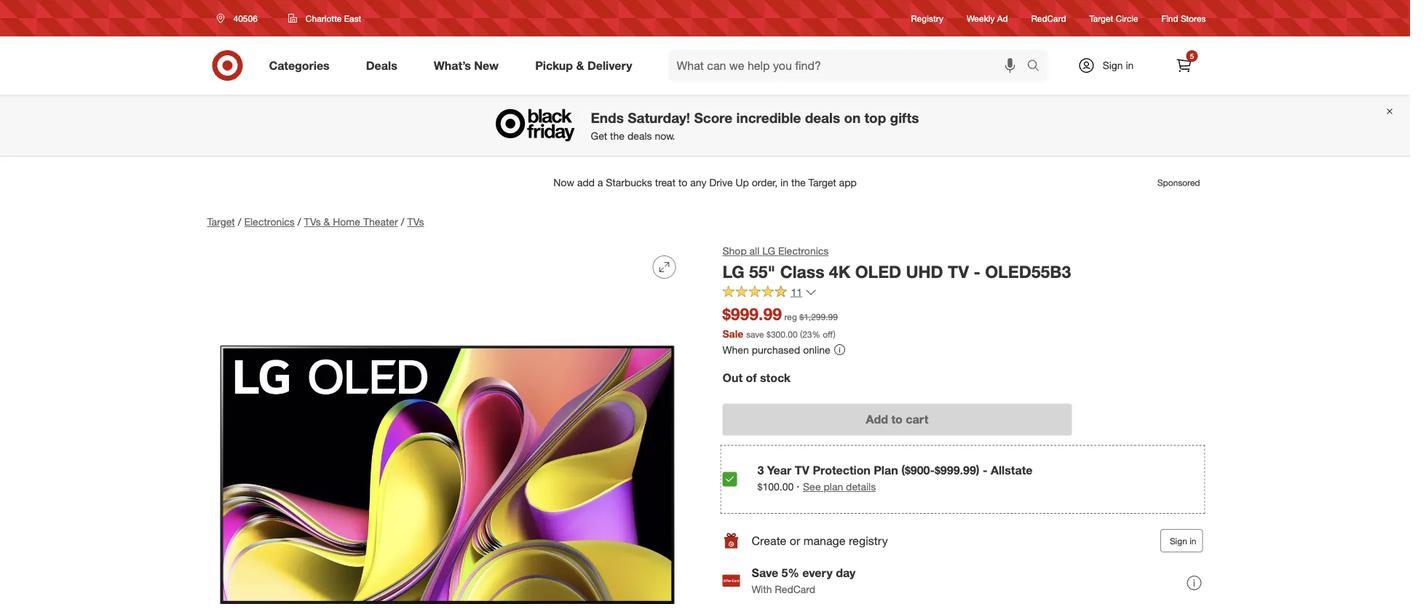 Task type: vqa. For each thing, say whether or not it's contained in the screenshot.
Saturday!
yes



Task type: describe. For each thing, give the bounding box(es) containing it.
$999.99 reg $1,299.99 sale save $ 300.00 ( 23 % off )
[[723, 304, 838, 340]]

get
[[591, 129, 608, 142]]

ends
[[591, 109, 624, 126]]

sign in inside sign in link
[[1103, 59, 1134, 72]]

11
[[791, 286, 803, 299]]

new
[[474, 58, 499, 73]]

circle
[[1116, 13, 1139, 24]]

add to cart button
[[723, 404, 1072, 436]]

stores
[[1181, 13, 1206, 24]]

deals link
[[354, 50, 416, 82]]

or
[[790, 534, 801, 548]]

300.00
[[771, 329, 798, 340]]

($900-
[[902, 463, 935, 477]]

23
[[803, 329, 812, 340]]

day
[[836, 566, 856, 581]]

registry link
[[911, 12, 944, 24]]

pickup & delivery link
[[523, 50, 651, 82]]

details
[[846, 481, 876, 493]]

1 / from the left
[[238, 216, 241, 228]]

redcard link
[[1032, 12, 1067, 24]]

sign in inside sign in button
[[1170, 536, 1197, 547]]

5
[[1190, 51, 1194, 60]]

$100.00
[[758, 481, 794, 493]]

target circle
[[1090, 13, 1139, 24]]

tv inside 3 year tv protection plan ($900-$999.99) - allstate $100.00 · see plan details
[[795, 463, 810, 477]]

top
[[865, 109, 886, 126]]

weekly
[[967, 13, 995, 24]]

advertisement region
[[196, 165, 1215, 200]]

registry
[[911, 13, 944, 24]]

55"
[[749, 261, 776, 282]]

$1,299.99
[[800, 312, 838, 323]]

target for target / electronics / tvs & home theater / tvs
[[207, 216, 235, 228]]

tvs link
[[407, 216, 424, 228]]

electronics inside shop all lg electronics lg 55" class 4k oled uhd tv - oled55b3
[[778, 245, 829, 257]]

0 horizontal spatial electronics
[[244, 216, 295, 228]]

on
[[844, 109, 861, 126]]

target for target circle
[[1090, 13, 1114, 24]]

every
[[803, 566, 833, 581]]

year
[[767, 463, 792, 477]]

allstate
[[991, 463, 1033, 477]]

3 / from the left
[[401, 216, 404, 228]]

protection
[[813, 463, 871, 477]]

with
[[752, 583, 772, 596]]

create
[[752, 534, 787, 548]]

$
[[767, 329, 771, 340]]

5 link
[[1168, 50, 1200, 82]]

tvs & home theater link
[[304, 216, 398, 228]]

east
[[344, 13, 361, 24]]

home
[[333, 216, 360, 228]]

0 vertical spatial deals
[[805, 109, 840, 126]]

charlotte east button
[[279, 5, 371, 31]]

see plan details button
[[803, 480, 876, 495]]

save
[[746, 329, 764, 340]]

(
[[800, 329, 803, 340]]

save
[[752, 566, 779, 581]]

0 vertical spatial lg
[[763, 245, 776, 257]]

what's new
[[434, 58, 499, 73]]

What can we help you find? suggestions appear below search field
[[668, 50, 1031, 82]]

charlotte
[[306, 13, 342, 24]]

saturday!
[[628, 109, 690, 126]]

add
[[866, 412, 888, 427]]

out
[[723, 371, 743, 385]]

pickup
[[535, 58, 573, 73]]

when purchased online
[[723, 343, 831, 356]]

electronics link
[[244, 216, 295, 228]]

4k
[[829, 261, 851, 282]]

off
[[823, 329, 833, 340]]

11 link
[[723, 285, 817, 302]]

weekly ad link
[[967, 12, 1008, 24]]

what's
[[434, 58, 471, 73]]

stock
[[760, 371, 791, 385]]

ad
[[998, 13, 1008, 24]]

0 vertical spatial sign
[[1103, 59, 1123, 72]]

oled
[[855, 261, 902, 282]]

weekly ad
[[967, 13, 1008, 24]]

target / electronics / tvs & home theater / tvs
[[207, 216, 424, 228]]

find stores link
[[1162, 12, 1206, 24]]

categories link
[[257, 50, 348, 82]]

ends saturday! score incredible deals on top gifts get the deals now.
[[591, 109, 919, 142]]

plan
[[874, 463, 898, 477]]

deals
[[366, 58, 397, 73]]

create or manage registry
[[752, 534, 888, 548]]



Task type: locate. For each thing, give the bounding box(es) containing it.
cart
[[906, 412, 929, 427]]

1 vertical spatial &
[[324, 216, 330, 228]]

the
[[610, 129, 625, 142]]

in
[[1126, 59, 1134, 72], [1190, 536, 1197, 547]]

out of stock
[[723, 371, 791, 385]]

tv right the uhd
[[948, 261, 969, 282]]

40506
[[233, 13, 258, 24]]

redcard inside save 5% every day with redcard
[[775, 583, 816, 596]]

1 horizontal spatial sign
[[1170, 536, 1188, 547]]

1 vertical spatial target
[[207, 216, 235, 228]]

)
[[833, 329, 836, 340]]

redcard
[[1032, 13, 1067, 24], [775, 583, 816, 596]]

redcard right ad
[[1032, 13, 1067, 24]]

shop all lg electronics lg 55" class 4k oled uhd tv - oled55b3
[[723, 245, 1071, 282]]

1 horizontal spatial lg
[[763, 245, 776, 257]]

lg right all
[[763, 245, 776, 257]]

registry
[[849, 534, 888, 548]]

tv inside shop all lg electronics lg 55" class 4k oled uhd tv - oled55b3
[[948, 261, 969, 282]]

sign inside button
[[1170, 536, 1188, 547]]

5%
[[782, 566, 799, 581]]

electronics right target link
[[244, 216, 295, 228]]

0 horizontal spatial deals
[[628, 129, 652, 142]]

%
[[812, 329, 821, 340]]

tv up ·
[[795, 463, 810, 477]]

reg
[[785, 312, 797, 323]]

find
[[1162, 13, 1179, 24]]

1 horizontal spatial target
[[1090, 13, 1114, 24]]

plan
[[824, 481, 843, 493]]

0 vertical spatial in
[[1126, 59, 1134, 72]]

- left oled55b3
[[974, 261, 981, 282]]

theater
[[363, 216, 398, 228]]

/ right target link
[[238, 216, 241, 228]]

pickup & delivery
[[535, 58, 632, 73]]

oled55b3
[[985, 261, 1071, 282]]

to
[[892, 412, 903, 427]]

online
[[803, 343, 831, 356]]

1 horizontal spatial -
[[983, 463, 988, 477]]

uhd
[[906, 261, 944, 282]]

0 vertical spatial electronics
[[244, 216, 295, 228]]

of
[[746, 371, 757, 385]]

gifts
[[890, 109, 919, 126]]

& left 'home'
[[324, 216, 330, 228]]

add to cart
[[866, 412, 929, 427]]

search
[[1021, 60, 1056, 74]]

$999.99)
[[935, 463, 980, 477]]

1 vertical spatial lg
[[723, 261, 745, 282]]

0 horizontal spatial sign in
[[1103, 59, 1134, 72]]

sign in link
[[1066, 50, 1157, 82]]

target left circle
[[1090, 13, 1114, 24]]

0 vertical spatial redcard
[[1032, 13, 1067, 24]]

2 horizontal spatial /
[[401, 216, 404, 228]]

1 tvs from the left
[[304, 216, 321, 228]]

1 vertical spatial in
[[1190, 536, 1197, 547]]

charlotte east
[[306, 13, 361, 24]]

2 / from the left
[[298, 216, 301, 228]]

1 horizontal spatial electronics
[[778, 245, 829, 257]]

tvs left 'home'
[[304, 216, 321, 228]]

3 year tv protection plan ($900-$999.99) - allstate $100.00 · see plan details
[[758, 463, 1033, 494]]

1 vertical spatial sign in
[[1170, 536, 1197, 547]]

lg down shop
[[723, 261, 745, 282]]

class
[[780, 261, 825, 282]]

0 horizontal spatial -
[[974, 261, 981, 282]]

0 vertical spatial sign in
[[1103, 59, 1134, 72]]

target inside "link"
[[1090, 13, 1114, 24]]

& right pickup
[[576, 58, 584, 73]]

target link
[[207, 216, 235, 228]]

/ right electronics "link"
[[298, 216, 301, 228]]

1 horizontal spatial &
[[576, 58, 584, 73]]

1 vertical spatial deals
[[628, 129, 652, 142]]

now.
[[655, 129, 675, 142]]

shop
[[723, 245, 747, 257]]

1 vertical spatial -
[[983, 463, 988, 477]]

purchased
[[752, 343, 801, 356]]

1 horizontal spatial /
[[298, 216, 301, 228]]

lg
[[763, 245, 776, 257], [723, 261, 745, 282]]

find stores
[[1162, 13, 1206, 24]]

in inside button
[[1190, 536, 1197, 547]]

lg 55&#34; class 4k oled uhd tv - oled55b3, 1 of 12 image
[[207, 244, 688, 604]]

None checkbox
[[723, 472, 737, 487]]

0 horizontal spatial lg
[[723, 261, 745, 282]]

electronics
[[244, 216, 295, 228], [778, 245, 829, 257]]

- inside shop all lg electronics lg 55" class 4k oled uhd tv - oled55b3
[[974, 261, 981, 282]]

0 horizontal spatial tvs
[[304, 216, 321, 228]]

- left allstate
[[983, 463, 988, 477]]

40506 button
[[207, 5, 273, 31]]

search button
[[1021, 50, 1056, 84]]

2 tvs from the left
[[407, 216, 424, 228]]

delivery
[[588, 58, 632, 73]]

- inside 3 year tv protection plan ($900-$999.99) - allstate $100.00 · see plan details
[[983, 463, 988, 477]]

deals left on on the top of page
[[805, 109, 840, 126]]

1 horizontal spatial tv
[[948, 261, 969, 282]]

1 horizontal spatial in
[[1190, 536, 1197, 547]]

1 horizontal spatial deals
[[805, 109, 840, 126]]

0 vertical spatial &
[[576, 58, 584, 73]]

score
[[694, 109, 733, 126]]

0 horizontal spatial tv
[[795, 463, 810, 477]]

target left electronics "link"
[[207, 216, 235, 228]]

what's new link
[[421, 50, 517, 82]]

incredible
[[737, 109, 801, 126]]

1 horizontal spatial redcard
[[1032, 13, 1067, 24]]

·
[[797, 480, 800, 494]]

0 vertical spatial tv
[[948, 261, 969, 282]]

electronics up class
[[778, 245, 829, 257]]

when
[[723, 343, 749, 356]]

save 5% every day with redcard
[[752, 566, 856, 596]]

0 horizontal spatial redcard
[[775, 583, 816, 596]]

1 vertical spatial sign
[[1170, 536, 1188, 547]]

0 vertical spatial -
[[974, 261, 981, 282]]

sign in button
[[1161, 530, 1203, 553]]

/ left the tvs link
[[401, 216, 404, 228]]

3
[[758, 463, 764, 477]]

tv
[[948, 261, 969, 282], [795, 463, 810, 477]]

deals
[[805, 109, 840, 126], [628, 129, 652, 142]]

target circle link
[[1090, 12, 1139, 24]]

tvs
[[304, 216, 321, 228], [407, 216, 424, 228]]

0 horizontal spatial /
[[238, 216, 241, 228]]

sign in
[[1103, 59, 1134, 72], [1170, 536, 1197, 547]]

all
[[750, 245, 760, 257]]

tvs right theater
[[407, 216, 424, 228]]

1 vertical spatial electronics
[[778, 245, 829, 257]]

1 horizontal spatial tvs
[[407, 216, 424, 228]]

categories
[[269, 58, 330, 73]]

manage
[[804, 534, 846, 548]]

1 horizontal spatial sign in
[[1170, 536, 1197, 547]]

deals right the
[[628, 129, 652, 142]]

sign
[[1103, 59, 1123, 72], [1170, 536, 1188, 547]]

sale
[[723, 327, 744, 340]]

1 vertical spatial redcard
[[775, 583, 816, 596]]

0 horizontal spatial sign
[[1103, 59, 1123, 72]]

redcard down 5%
[[775, 583, 816, 596]]

/
[[238, 216, 241, 228], [298, 216, 301, 228], [401, 216, 404, 228]]

0 horizontal spatial in
[[1126, 59, 1134, 72]]

0 horizontal spatial target
[[207, 216, 235, 228]]

1 vertical spatial tv
[[795, 463, 810, 477]]

0 horizontal spatial &
[[324, 216, 330, 228]]

see
[[803, 481, 821, 493]]

0 vertical spatial target
[[1090, 13, 1114, 24]]



